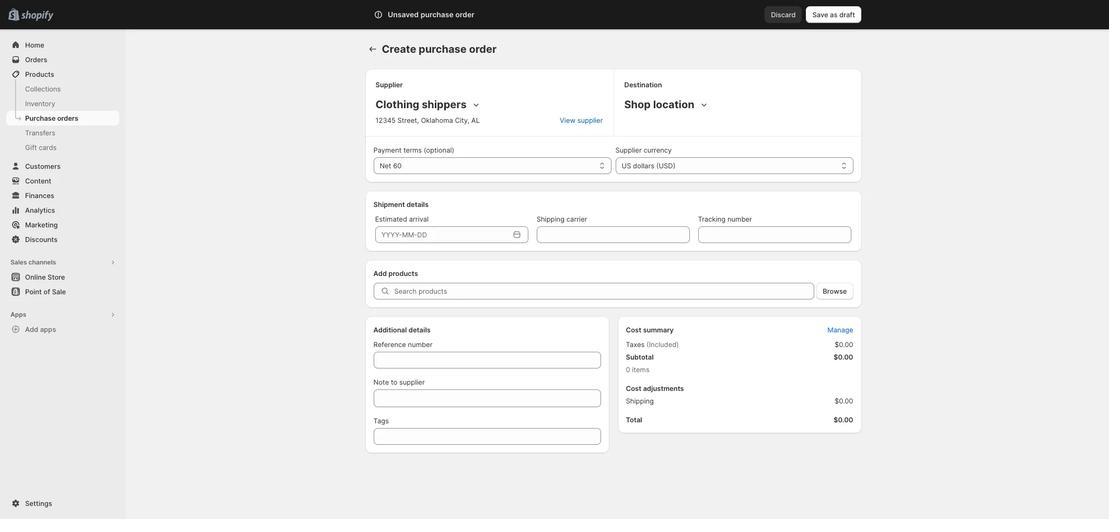 Task type: vqa. For each thing, say whether or not it's contained in the screenshot.
Browse button
yes



Task type: describe. For each thing, give the bounding box(es) containing it.
marketing link
[[6, 217, 119, 232]]

marketing
[[25, 221, 58, 229]]

Reference number text field
[[373, 352, 601, 368]]

transfers link
[[6, 125, 119, 140]]

purchase for unsaved
[[421, 10, 454, 19]]

manage
[[828, 326, 853, 334]]

save as draft button
[[806, 6, 861, 23]]

supplier for supplier currency
[[615, 146, 642, 154]]

cost summary
[[626, 326, 674, 334]]

home
[[25, 41, 44, 49]]

clothing
[[376, 98, 419, 111]]

of
[[44, 287, 50, 296]]

supplier for supplier
[[376, 80, 403, 89]]

sales channels button
[[6, 255, 119, 270]]

Shipping carrier text field
[[537, 226, 690, 243]]

inventory
[[25, 99, 55, 108]]

supplier currency
[[615, 146, 672, 154]]

browse button
[[817, 283, 853, 300]]

browse
[[823, 287, 847, 295]]

supplier inside dropdown button
[[577, 116, 603, 124]]

note to supplier
[[373, 378, 425, 386]]

orders
[[25, 55, 47, 64]]

finances link
[[6, 188, 119, 203]]

collections
[[25, 85, 61, 93]]

purchase
[[25, 114, 56, 122]]

number for tracking number
[[728, 215, 752, 223]]

order for unsaved purchase order
[[455, 10, 474, 19]]

discard link
[[765, 6, 802, 23]]

details for shipment details
[[407, 200, 429, 209]]

reference number
[[373, 340, 433, 349]]

content link
[[6, 174, 119, 188]]

create
[[382, 43, 416, 55]]

note
[[373, 378, 389, 386]]

total
[[626, 416, 642, 424]]

cost for cost adjustments
[[626, 384, 641, 393]]

$0.00 for total
[[834, 416, 853, 424]]

add products
[[373, 269, 418, 278]]

tracking
[[698, 215, 726, 223]]

purchase orders link
[[6, 111, 119, 125]]

location
[[653, 98, 694, 111]]

products
[[389, 269, 418, 278]]

add for add apps
[[25, 325, 38, 333]]

add apps button
[[6, 322, 119, 337]]

save as draft
[[812, 10, 855, 19]]

create purchase order
[[382, 43, 497, 55]]

settings
[[25, 499, 52, 508]]

tags
[[373, 417, 389, 425]]

tracking number
[[698, 215, 752, 223]]

clothing shippers
[[376, 98, 467, 111]]

online store
[[25, 273, 65, 281]]

search button
[[399, 6, 702, 23]]

$0.00 for shipping
[[835, 397, 853, 405]]

60
[[393, 162, 402, 170]]

point of sale button
[[0, 284, 125, 299]]

estimated
[[375, 215, 407, 223]]

analytics link
[[6, 203, 119, 217]]

oklahoma
[[421, 116, 453, 124]]

Note to supplier text field
[[373, 389, 601, 407]]

(included)
[[647, 340, 679, 349]]

sales channels
[[10, 258, 56, 266]]

shippers
[[422, 98, 467, 111]]

content
[[25, 177, 51, 185]]

additional details
[[373, 326, 431, 334]]

12345
[[376, 116, 396, 124]]

Search products text field
[[394, 283, 815, 300]]

gift cards link
[[6, 140, 119, 155]]

number for reference number
[[408, 340, 433, 349]]

us dollars (usd)
[[622, 162, 676, 170]]

point of sale
[[25, 287, 66, 296]]

cost for cost summary
[[626, 326, 641, 334]]

subtotal
[[626, 353, 654, 361]]

al
[[471, 116, 480, 124]]

transfers
[[25, 129, 55, 137]]

home link
[[6, 38, 119, 52]]

view
[[560, 116, 576, 124]]

currency
[[644, 146, 672, 154]]

orders link
[[6, 52, 119, 67]]

store
[[48, 273, 65, 281]]

0 items
[[626, 365, 650, 374]]

sale
[[52, 287, 66, 296]]

manage button
[[821, 322, 860, 337]]

discounts
[[25, 235, 57, 244]]



Task type: locate. For each thing, give the bounding box(es) containing it.
terms
[[403, 146, 422, 154]]

number down additional details
[[408, 340, 433, 349]]

online store button
[[0, 270, 125, 284]]

purchase down unsaved purchase order
[[419, 43, 467, 55]]

Estimated arrival text field
[[375, 226, 509, 243]]

2 cost from the top
[[626, 384, 641, 393]]

view supplier
[[560, 116, 603, 124]]

Tracking number text field
[[698, 226, 851, 243]]

0 vertical spatial order
[[455, 10, 474, 19]]

additional
[[373, 326, 407, 334]]

purchase for create
[[419, 43, 467, 55]]

net
[[380, 162, 391, 170]]

12345 street, oklahoma city, al
[[376, 116, 480, 124]]

inventory link
[[6, 96, 119, 111]]

purchase orders
[[25, 114, 78, 122]]

cost up taxes
[[626, 326, 641, 334]]

(usd)
[[656, 162, 676, 170]]

taxes
[[626, 340, 645, 349]]

1 vertical spatial supplier
[[615, 146, 642, 154]]

reference
[[373, 340, 406, 349]]

supplier up clothing
[[376, 80, 403, 89]]

1 horizontal spatial supplier
[[615, 146, 642, 154]]

add left products
[[373, 269, 387, 278]]

purchase right unsaved
[[421, 10, 454, 19]]

payment terms (optional)
[[373, 146, 454, 154]]

(optional)
[[424, 146, 454, 154]]

supplier right to
[[399, 378, 425, 386]]

cost adjustments
[[626, 384, 684, 393]]

add for add products
[[373, 269, 387, 278]]

clothing shippers button
[[373, 96, 483, 113]]

$0.00
[[835, 340, 853, 349], [834, 353, 853, 361], [835, 397, 853, 405], [834, 416, 853, 424]]

1 vertical spatial purchase
[[419, 43, 467, 55]]

sales
[[10, 258, 27, 266]]

$0.00 for subtotal
[[834, 353, 853, 361]]

0 vertical spatial shipping
[[537, 215, 565, 223]]

0 vertical spatial number
[[728, 215, 752, 223]]

0 horizontal spatial shipping
[[537, 215, 565, 223]]

dollars
[[633, 162, 654, 170]]

as
[[830, 10, 838, 19]]

0 vertical spatial cost
[[626, 326, 641, 334]]

number
[[728, 215, 752, 223], [408, 340, 433, 349]]

0
[[626, 365, 630, 374]]

details up reference number
[[409, 326, 431, 334]]

Tags text field
[[373, 428, 601, 445]]

orders
[[57, 114, 78, 122]]

point
[[25, 287, 42, 296]]

add left apps at left
[[25, 325, 38, 333]]

shipping for shipping carrier
[[537, 215, 565, 223]]

1 horizontal spatial number
[[728, 215, 752, 223]]

shipping for shipping
[[626, 397, 654, 405]]

cards
[[39, 143, 57, 152]]

shipping carrier
[[537, 215, 587, 223]]

supplier
[[577, 116, 603, 124], [399, 378, 425, 386]]

save
[[812, 10, 828, 19]]

carrier
[[566, 215, 587, 223]]

online
[[25, 273, 46, 281]]

1 horizontal spatial shipping
[[626, 397, 654, 405]]

0 vertical spatial supplier
[[577, 116, 603, 124]]

0 horizontal spatial number
[[408, 340, 433, 349]]

discard
[[771, 10, 796, 19]]

1 horizontal spatial add
[[373, 269, 387, 278]]

customers
[[25, 162, 61, 170]]

1 vertical spatial cost
[[626, 384, 641, 393]]

1 horizontal spatial supplier
[[577, 116, 603, 124]]

1 cost from the top
[[626, 326, 641, 334]]

0 horizontal spatial add
[[25, 325, 38, 333]]

1 vertical spatial order
[[469, 43, 497, 55]]

shipping left carrier on the top right of the page
[[537, 215, 565, 223]]

us
[[622, 162, 631, 170]]

0 vertical spatial supplier
[[376, 80, 403, 89]]

0 vertical spatial add
[[373, 269, 387, 278]]

point of sale link
[[6, 284, 119, 299]]

0 horizontal spatial supplier
[[399, 378, 425, 386]]

add apps
[[25, 325, 56, 333]]

cost down '0 items'
[[626, 384, 641, 393]]

supplier
[[376, 80, 403, 89], [615, 146, 642, 154]]

gift
[[25, 143, 37, 152]]

details for additional details
[[409, 326, 431, 334]]

unsaved purchase order
[[388, 10, 474, 19]]

shipping
[[537, 215, 565, 223], [626, 397, 654, 405]]

summary
[[643, 326, 674, 334]]

discounts link
[[6, 232, 119, 247]]

add inside add apps button
[[25, 325, 38, 333]]

details up arrival
[[407, 200, 429, 209]]

search
[[416, 10, 439, 19]]

estimated arrival
[[375, 215, 429, 223]]

supplier right the view
[[577, 116, 603, 124]]

cost
[[626, 326, 641, 334], [626, 384, 641, 393]]

1 vertical spatial shipping
[[626, 397, 654, 405]]

items
[[632, 365, 650, 374]]

0 horizontal spatial supplier
[[376, 80, 403, 89]]

1 vertical spatial details
[[409, 326, 431, 334]]

shop location
[[624, 98, 694, 111]]

0 vertical spatial purchase
[[421, 10, 454, 19]]

arrival
[[409, 215, 429, 223]]

shipment details
[[373, 200, 429, 209]]

channels
[[28, 258, 56, 266]]

1 vertical spatial add
[[25, 325, 38, 333]]

adjustments
[[643, 384, 684, 393]]

apps
[[10, 310, 26, 318]]

1 vertical spatial supplier
[[399, 378, 425, 386]]

draft
[[839, 10, 855, 19]]

gift cards
[[25, 143, 57, 152]]

apps button
[[6, 307, 119, 322]]

analytics
[[25, 206, 55, 214]]

number right tracking on the top of page
[[728, 215, 752, 223]]

to
[[391, 378, 397, 386]]

city,
[[455, 116, 469, 124]]

taxes (included)
[[626, 340, 679, 349]]

order for create purchase order
[[469, 43, 497, 55]]

payment
[[373, 146, 402, 154]]

1 vertical spatial number
[[408, 340, 433, 349]]

0 vertical spatial details
[[407, 200, 429, 209]]

street,
[[398, 116, 419, 124]]

shopify image
[[21, 11, 53, 21]]

supplier up the us
[[615, 146, 642, 154]]

shipment
[[373, 200, 405, 209]]

products
[[25, 70, 54, 78]]

shop location button
[[622, 96, 711, 113]]

shipping down cost adjustments at the bottom right
[[626, 397, 654, 405]]



